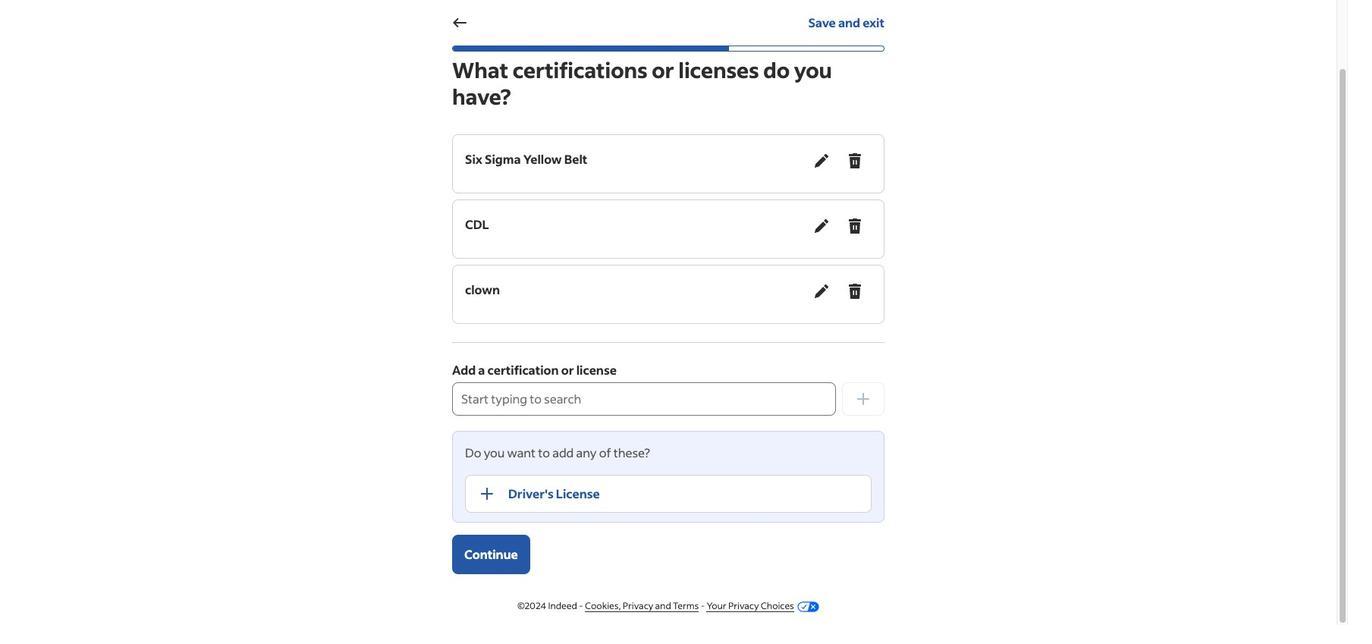 Task type: locate. For each thing, give the bounding box(es) containing it.
0 vertical spatial you
[[795, 56, 833, 84]]

do
[[465, 445, 482, 461]]

1 vertical spatial and
[[656, 600, 672, 612]]

2 - from the left
[[701, 600, 705, 612]]

cdl group
[[465, 210, 872, 249]]

license
[[577, 362, 617, 378]]

1 horizontal spatial -
[[701, 600, 705, 612]]

0 vertical spatial or
[[652, 56, 675, 84]]

0 horizontal spatial -
[[579, 600, 583, 612]]

and
[[839, 14, 861, 30], [656, 600, 672, 612]]

privacy
[[623, 600, 654, 612], [729, 600, 759, 612]]

1 privacy from the left
[[623, 600, 654, 612]]

- left your
[[701, 600, 705, 612]]

six sigma yellow belt group
[[465, 144, 872, 184]]

you
[[795, 56, 833, 84], [484, 445, 505, 461]]

yellow
[[524, 151, 562, 167]]

licenses
[[679, 56, 760, 84]]

0 horizontal spatial privacy
[[623, 600, 654, 612]]

have?
[[452, 83, 511, 110]]

0 horizontal spatial you
[[484, 445, 505, 461]]

choices
[[761, 600, 795, 612]]

or down progress progress bar
[[652, 56, 675, 84]]

1 horizontal spatial or
[[652, 56, 675, 84]]

list item
[[465, 475, 872, 516]]

and left exit
[[839, 14, 861, 30]]

©2024 indeed - cookies, privacy and terms - your privacy choices
[[518, 600, 795, 612]]

-
[[579, 600, 583, 612], [701, 600, 705, 612]]

©2024
[[518, 600, 547, 612]]

save and exit link
[[809, 6, 885, 39]]

privacy right your
[[729, 600, 759, 612]]

add a certification or license
[[452, 362, 617, 378]]

you right do
[[484, 445, 505, 461]]

belt
[[565, 151, 588, 167]]

0 vertical spatial and
[[839, 14, 861, 30]]

privacy right cookies,
[[623, 600, 654, 612]]

indeed
[[548, 600, 578, 612]]

sigma
[[485, 151, 521, 167]]

1 horizontal spatial you
[[795, 56, 833, 84]]

cookies,
[[585, 600, 621, 612]]

what certifications or licenses do you have?
[[452, 56, 833, 110]]

or left license
[[562, 362, 574, 378]]

or
[[652, 56, 675, 84], [562, 362, 574, 378]]

you right the do
[[795, 56, 833, 84]]

certification
[[488, 362, 559, 378]]

add
[[553, 445, 574, 461]]

- right indeed at the left bottom of page
[[579, 600, 583, 612]]

and left terms
[[656, 600, 672, 612]]

0 horizontal spatial or
[[562, 362, 574, 378]]

1 horizontal spatial and
[[839, 14, 861, 30]]

add
[[452, 362, 476, 378]]

cdl
[[465, 216, 489, 232]]

exit
[[863, 14, 885, 30]]

1 horizontal spatial privacy
[[729, 600, 759, 612]]



Task type: vqa. For each thing, say whether or not it's contained in the screenshot.
CDL group on the top
yes



Task type: describe. For each thing, give the bounding box(es) containing it.
to
[[538, 445, 550, 461]]

these?
[[614, 445, 650, 461]]

you inside what certifications or licenses do you have?
[[795, 56, 833, 84]]

save and exit
[[809, 14, 885, 30]]

continue button
[[452, 535, 530, 575]]

0 horizontal spatial and
[[656, 600, 672, 612]]

your privacy choices link
[[707, 600, 795, 613]]

1 - from the left
[[579, 600, 583, 612]]

your
[[707, 600, 727, 612]]

want
[[507, 445, 536, 461]]

any
[[577, 445, 597, 461]]

do you want to add any of these?
[[465, 445, 650, 461]]

1 vertical spatial or
[[562, 362, 574, 378]]

cookies, privacy and terms link
[[585, 600, 699, 613]]

save
[[809, 14, 836, 30]]

1 vertical spatial you
[[484, 445, 505, 461]]

six sigma yellow belt
[[465, 151, 588, 167]]

2 privacy from the left
[[729, 600, 759, 612]]

terms
[[673, 600, 699, 612]]

certifications
[[513, 56, 648, 84]]

clown
[[465, 282, 500, 298]]

progress progress bar
[[452, 46, 885, 52]]

Add a certification or license field
[[452, 383, 837, 416]]

or inside what certifications or licenses do you have?
[[652, 56, 675, 84]]

do
[[764, 56, 790, 84]]

a
[[478, 362, 485, 378]]

of
[[599, 445, 611, 461]]

six
[[465, 151, 483, 167]]

what
[[452, 56, 509, 84]]

continue
[[465, 547, 518, 562]]

clown group
[[465, 275, 872, 314]]



